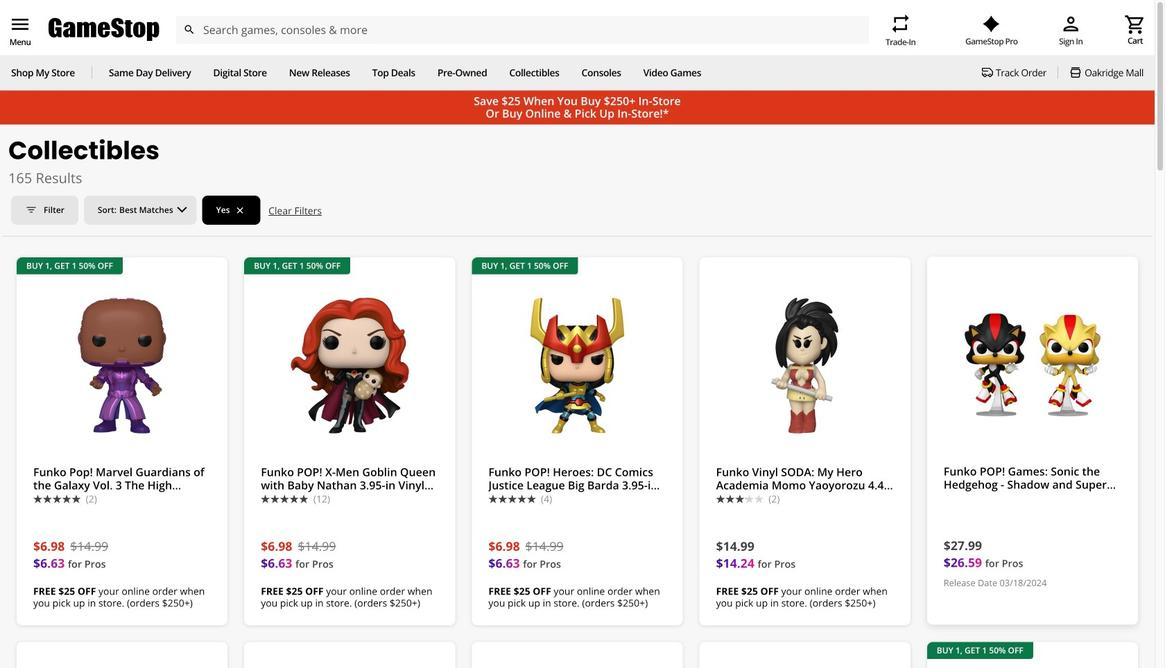 Task type: vqa. For each thing, say whether or not it's contained in the screenshot.
EMAIL FIELD
no



Task type: locate. For each thing, give the bounding box(es) containing it.
gamestop pro icon image
[[984, 16, 1001, 32]]

Search games, consoles & more search field
[[203, 16, 845, 44]]

gamestop image
[[49, 16, 160, 43]]

None search field
[[176, 16, 870, 44]]



